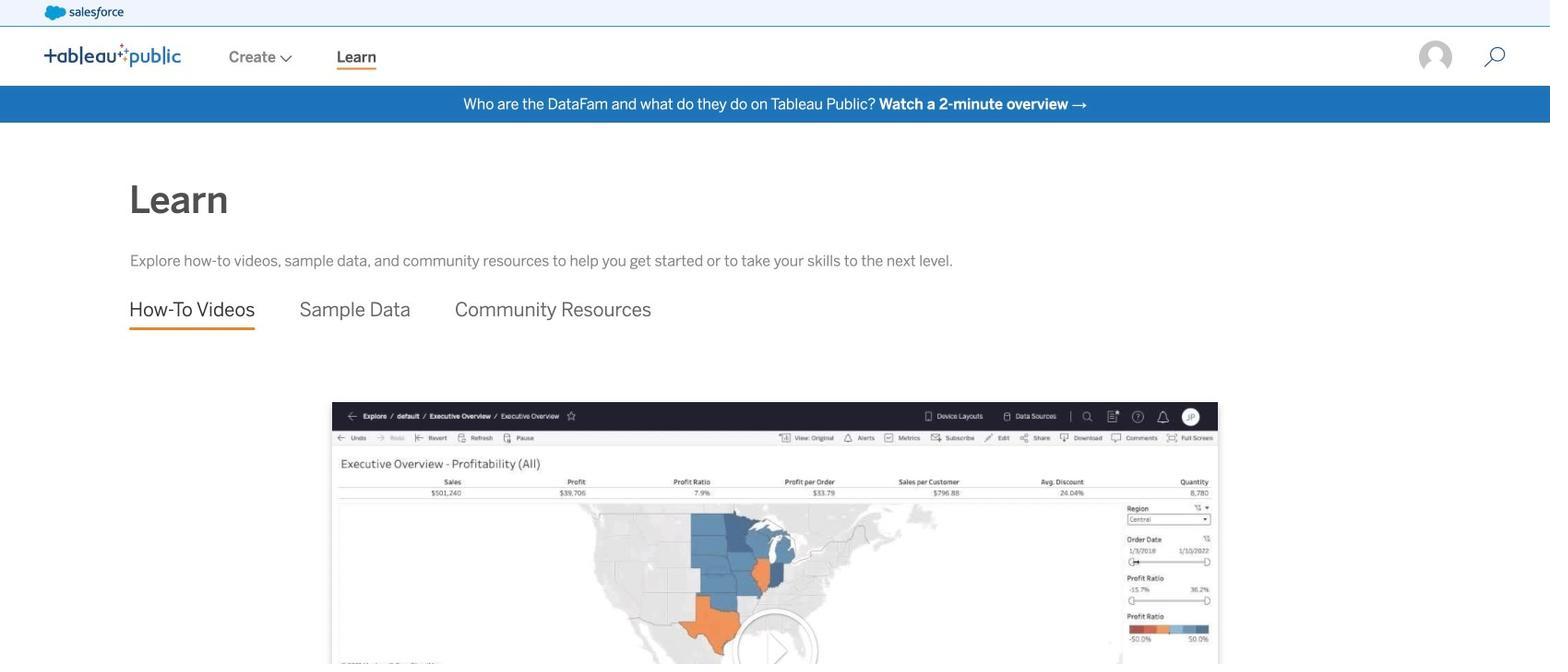 Task type: vqa. For each thing, say whether or not it's contained in the screenshot.
All
no



Task type: locate. For each thing, give the bounding box(es) containing it.
tara.schultz image
[[1417, 39, 1454, 76]]

salesforce logo image
[[44, 6, 123, 20]]

go to search image
[[1462, 46, 1528, 68]]

create image
[[276, 55, 293, 62]]

logo image
[[44, 43, 181, 67]]



